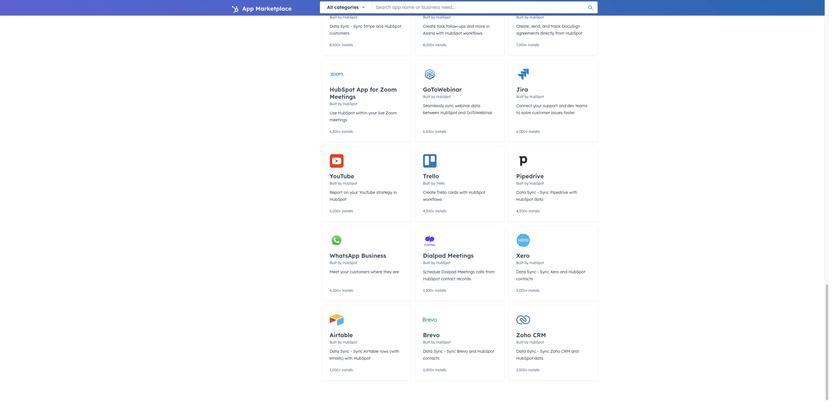 Task type: locate. For each thing, give the bounding box(es) containing it.
hubspot inside stripе data sync built by hubspot
[[343, 15, 358, 19]]

create for trello
[[423, 190, 436, 195]]

crm inside zoho crm built by hubspot
[[533, 332, 546, 339]]

built
[[330, 15, 337, 19], [423, 15, 431, 19], [517, 15, 524, 19], [423, 95, 431, 99], [517, 95, 524, 99], [330, 102, 337, 106], [330, 182, 337, 186], [423, 182, 431, 186], [517, 182, 524, 186], [330, 261, 337, 265], [423, 261, 431, 265], [517, 261, 524, 265], [330, 341, 337, 345], [423, 341, 431, 345], [517, 341, 524, 345]]

3,000 + installs for airtable
[[330, 369, 353, 373]]

in
[[487, 24, 490, 29], [394, 190, 397, 195]]

built inside jira built by hubspot
[[517, 95, 524, 99]]

3,000 + installs
[[517, 289, 540, 293], [330, 369, 353, 373], [423, 369, 447, 373]]

1 vertical spatial app
[[357, 86, 368, 93]]

3,500
[[423, 289, 432, 293]]

0 vertical spatial xero
[[517, 252, 530, 260]]

- for pipedrive
[[538, 190, 539, 195]]

installs right 5,000
[[342, 209, 353, 214]]

pipedrive
[[517, 173, 544, 180], [551, 190, 568, 195]]

6,500 down "between"
[[423, 130, 432, 134]]

data inside data sync - sync stripe and hubspot customers
[[330, 24, 339, 29]]

docusign right track
[[562, 24, 580, 29]]

by down stripе
[[338, 15, 342, 19]]

0 vertical spatial customers
[[330, 31, 350, 36]]

xero inside xero built by hubspot
[[517, 252, 530, 260]]

4,000 + installs
[[330, 289, 354, 293]]

data for zoho
[[517, 349, 526, 355]]

1 vertical spatial docusign
[[562, 24, 580, 29]]

8,500 + installs
[[330, 43, 353, 47]]

- down stripе data sync built by hubspot
[[351, 24, 352, 29]]

0 vertical spatial create
[[423, 24, 436, 29]]

and inside create task follow-ups and more in asana with hubspot workflows.
[[467, 24, 474, 29]]

customer
[[532, 110, 550, 116]]

3,000 + installs down the data sync - sync brevo and hubspot contacts
[[423, 369, 447, 373]]

by up the data sync - sync brevo and hubspot contacts
[[432, 341, 436, 345]]

built inside 'youtube built by hubspot'
[[330, 182, 337, 186]]

airtable left rows
[[364, 349, 379, 355]]

2,500
[[517, 369, 526, 373]]

1 asana from the top
[[423, 6, 441, 14]]

2 horizontal spatial 3,000
[[517, 289, 526, 293]]

with inside create task follow-ups and more in asana with hubspot workflows.
[[436, 31, 444, 36]]

brevo built by hubspot
[[423, 332, 451, 345]]

by up data sync - sync pipedrive with hubspot data
[[525, 182, 529, 186]]

with
[[436, 31, 444, 36], [460, 190, 468, 195], [570, 190, 578, 195], [345, 356, 353, 362]]

2 create from the top
[[423, 190, 436, 195]]

meet your customers where they are
[[330, 270, 399, 275]]

installs down the data sync - sync brevo and hubspot contacts
[[435, 369, 447, 373]]

report on your youtube strategy in hubspot
[[330, 190, 397, 202]]

youtube up on
[[330, 173, 354, 180]]

1 horizontal spatial in
[[487, 24, 490, 29]]

jira built by hubspot
[[517, 86, 544, 99]]

by inside zoho crm built by hubspot
[[525, 341, 529, 345]]

support
[[543, 103, 558, 109]]

installs down "between"
[[435, 130, 447, 134]]

installs for dialpad
[[435, 289, 446, 293]]

3,000 + installs for brevo
[[423, 369, 447, 373]]

0 vertical spatial contacts
[[517, 277, 533, 282]]

whatsapp
[[330, 252, 360, 260]]

1 horizontal spatial 4,500
[[517, 209, 526, 214]]

+ for jira
[[526, 130, 528, 134]]

and inside the data sync - sync brevo and hubspot contacts
[[469, 349, 477, 355]]

trello
[[423, 173, 439, 180], [437, 182, 445, 186], [437, 190, 447, 195]]

hubspot inside jira built by hubspot
[[530, 95, 544, 99]]

by down whatsapp
[[338, 261, 342, 265]]

create up workflows
[[423, 190, 436, 195]]

built inside xero built by hubspot
[[517, 261, 524, 265]]

0 vertical spatial dialpad
[[423, 252, 446, 260]]

installs for zoho
[[529, 369, 540, 373]]

in right strategy
[[394, 190, 397, 195]]

hubspot inside zoho crm built by hubspot
[[530, 341, 544, 345]]

- down airtable built by hubspot
[[351, 349, 352, 355]]

1 4,500 from the left
[[423, 209, 433, 214]]

issues
[[551, 110, 563, 116]]

- down pipedrive built by hubspot
[[538, 190, 539, 195]]

app left for
[[357, 86, 368, 93]]

by inside xero built by hubspot
[[525, 261, 529, 265]]

0 vertical spatial app
[[242, 5, 254, 12]]

1 vertical spatial zoom
[[386, 111, 397, 116]]

1 vertical spatial create
[[423, 190, 436, 195]]

2 6,500 + installs from the left
[[423, 130, 447, 134]]

zoho
[[517, 332, 531, 339], [551, 349, 560, 355]]

create inside the create trello cards with hubspot workflows
[[423, 190, 436, 195]]

brevo inside the data sync - sync brevo and hubspot contacts
[[457, 349, 468, 355]]

seamlessly
[[423, 103, 444, 109]]

by down jira
[[525, 95, 529, 99]]

gotowebinar built by hubspot
[[423, 86, 462, 99]]

(with
[[390, 349, 399, 355]]

2 horizontal spatial 3,000 + installs
[[517, 289, 540, 293]]

1 vertical spatial airtable
[[364, 349, 379, 355]]

by up data sync - sync xero and hubspot contacts
[[525, 261, 529, 265]]

0 horizontal spatial 3,000 + installs
[[330, 369, 353, 373]]

data sync - sync pipedrive with hubspot data
[[517, 190, 578, 202]]

pipedrive built by hubspot
[[517, 173, 544, 186]]

6,500 + installs for gotowebinar
[[423, 130, 447, 134]]

+ for dialpad meetings
[[432, 289, 434, 293]]

installs
[[342, 43, 353, 47], [436, 43, 447, 47], [528, 43, 540, 47], [342, 130, 353, 134], [435, 130, 447, 134], [529, 130, 540, 134], [342, 209, 353, 214], [436, 209, 447, 214], [529, 209, 540, 214], [342, 289, 354, 293], [435, 289, 446, 293], [529, 289, 540, 293], [342, 369, 353, 373], [435, 369, 447, 373], [529, 369, 540, 373]]

zoom inside hubspot app for zoom meetings built by hubspot
[[380, 86, 397, 93]]

zoom right for
[[380, 86, 397, 93]]

1 vertical spatial contacts
[[423, 356, 440, 362]]

connect your support and dev teams to solve customer issues faster
[[517, 103, 588, 116]]

by up schedule
[[432, 261, 436, 265]]

data down xero built by hubspot
[[517, 270, 526, 275]]

hubspot inside dialpad meetings built by hubspot
[[437, 261, 451, 265]]

with inside data sync - sync pipedrive with hubspot data
[[570, 190, 578, 195]]

6,500 for hubspot app for zoom meetings
[[330, 130, 339, 134]]

0 horizontal spatial pipedrive
[[517, 173, 544, 180]]

0 horizontal spatial 4,500
[[423, 209, 433, 214]]

agreements
[[517, 31, 540, 36]]

1 vertical spatial data
[[535, 197, 544, 202]]

0 horizontal spatial from
[[486, 270, 495, 275]]

by up create task follow-ups and more in asana with hubspot workflows.
[[432, 15, 436, 19]]

installs right the 8,000
[[436, 43, 447, 47]]

1 horizontal spatial 6,500
[[423, 130, 432, 134]]

0 horizontal spatial crm
[[533, 332, 546, 339]]

data down stripе
[[330, 24, 339, 29]]

0 horizontal spatial 3,000
[[330, 369, 339, 373]]

installs right 8,500
[[342, 43, 353, 47]]

data down zoho crm built by hubspot
[[517, 349, 526, 355]]

installs right 4,000
[[342, 289, 354, 293]]

data down the brevo built by hubspot
[[423, 349, 433, 355]]

1 horizontal spatial 6,500 + installs
[[423, 130, 447, 134]]

0 horizontal spatial customers
[[330, 31, 350, 36]]

1 vertical spatial meetings
[[448, 252, 474, 260]]

1 horizontal spatial zoho
[[551, 349, 560, 355]]

youtube
[[330, 173, 354, 180], [360, 190, 375, 195]]

- inside the data sync - sync brevo and hubspot contacts
[[444, 349, 446, 355]]

0 vertical spatial data
[[472, 103, 481, 109]]

by inside asana built by hubspot
[[432, 15, 436, 19]]

send,
[[532, 24, 542, 29]]

6,500
[[330, 130, 339, 134], [423, 130, 432, 134]]

data up "emails)"
[[330, 349, 339, 355]]

7,000
[[517, 43, 525, 47]]

your left live
[[369, 111, 377, 116]]

to
[[517, 110, 521, 116]]

dialpad up schedule
[[423, 252, 446, 260]]

customers up 8,500 + installs
[[330, 31, 350, 36]]

1 vertical spatial xero
[[551, 270, 559, 275]]

by inside 'youtube built by hubspot'
[[338, 182, 342, 186]]

installs for pipedrive
[[529, 209, 540, 214]]

1 horizontal spatial airtable
[[364, 349, 379, 355]]

0 horizontal spatial airtable
[[330, 332, 353, 339]]

installs for gotowebinar
[[435, 130, 447, 134]]

built inside stripе data sync built by hubspot
[[330, 15, 337, 19]]

contacts inside the data sync - sync brevo and hubspot contacts
[[423, 356, 440, 362]]

report
[[330, 190, 343, 195]]

contacts for brevo
[[423, 356, 440, 362]]

0 vertical spatial crm
[[533, 332, 546, 339]]

by up create,
[[525, 15, 529, 19]]

4,500 + installs down workflows
[[423, 209, 447, 214]]

1 horizontal spatial from
[[556, 31, 565, 36]]

crm
[[533, 332, 546, 339], [562, 349, 571, 355]]

asana
[[423, 6, 441, 14], [423, 31, 435, 36]]

+ for hubspot app for zoom meetings
[[339, 130, 341, 134]]

hubspot inside data sync - sync xero and hubspot contacts
[[569, 270, 586, 275]]

0 horizontal spatial contacts
[[423, 356, 440, 362]]

airtable inside data sync - sync airtable rows (with emails) with hubspot
[[364, 349, 379, 355]]

- inside data sync - sync xero and hubspot contacts
[[538, 270, 539, 275]]

1 horizontal spatial customers
[[350, 270, 370, 275]]

1 6,500 + installs from the left
[[330, 130, 353, 134]]

+ for whatsapp business
[[339, 289, 341, 293]]

your right on
[[350, 190, 358, 195]]

trello built by trello
[[423, 173, 445, 186]]

2 vertical spatial data
[[535, 356, 544, 362]]

0 horizontal spatial xero
[[517, 252, 530, 260]]

0 vertical spatial brevo
[[423, 332, 440, 339]]

installs down data sync - sync pipedrive with hubspot data
[[529, 209, 540, 214]]

data inside data sync - sync pipedrive with hubspot data
[[517, 190, 526, 195]]

0 horizontal spatial zoho
[[517, 332, 531, 339]]

+ for brevo
[[432, 369, 434, 373]]

1 horizontal spatial app
[[357, 86, 368, 93]]

customers
[[330, 31, 350, 36], [350, 270, 370, 275]]

hubspot inside gotowebinar built by hubspot
[[437, 95, 451, 99]]

1 vertical spatial crm
[[562, 349, 571, 355]]

data up the gotowebinar.
[[472, 103, 481, 109]]

2 6,500 from the left
[[423, 130, 432, 134]]

0 vertical spatial zoho
[[517, 332, 531, 339]]

0 horizontal spatial in
[[394, 190, 397, 195]]

3,000 + installs down "emails)"
[[330, 369, 353, 373]]

+ for pipedrive
[[526, 209, 528, 214]]

installs for hubspot
[[342, 130, 353, 134]]

your up customer
[[534, 103, 542, 109]]

docusign up send,
[[517, 6, 544, 14]]

0 vertical spatial youtube
[[330, 173, 354, 180]]

Search app name or business need... search field
[[373, 1, 598, 13]]

with inside data sync - sync airtable rows (with emails) with hubspot
[[345, 356, 353, 362]]

by up seamlessly
[[432, 95, 436, 99]]

0 vertical spatial from
[[556, 31, 565, 36]]

0 vertical spatial airtable
[[330, 332, 353, 339]]

calls
[[476, 270, 485, 275]]

data right stripе
[[349, 6, 363, 14]]

1 horizontal spatial crm
[[562, 349, 571, 355]]

trello inside the create trello cards with hubspot workflows
[[437, 190, 447, 195]]

airtable
[[330, 332, 353, 339], [364, 349, 379, 355]]

app left marketplace
[[242, 5, 254, 12]]

0 vertical spatial in
[[487, 24, 490, 29]]

and inside data sync - sync xero and hubspot contacts
[[560, 270, 568, 275]]

1 vertical spatial zoho
[[551, 349, 560, 355]]

1 horizontal spatial 4,500 + installs
[[517, 209, 540, 214]]

create
[[423, 24, 436, 29], [423, 190, 436, 195]]

1 create from the top
[[423, 24, 436, 29]]

asana up task
[[423, 6, 441, 14]]

zoom
[[380, 86, 397, 93], [386, 111, 397, 116]]

dialpad up contact
[[442, 270, 457, 275]]

contacts down the brevo built by hubspot
[[423, 356, 440, 362]]

- for stripе
[[351, 24, 352, 29]]

schedule dialpad meetings calls from hubspot contact records.
[[423, 270, 495, 282]]

more
[[476, 24, 485, 29]]

built inside hubspot app for zoom meetings built by hubspot
[[330, 102, 337, 106]]

6,500 + installs down "between"
[[423, 130, 447, 134]]

- inside data sync - sync pipedrive with hubspot data
[[538, 190, 539, 195]]

from right calls
[[486, 270, 495, 275]]

your right meet
[[341, 270, 349, 275]]

data inside data sync - sync zoho crm and hubspot data
[[517, 349, 526, 355]]

2 4,500 + installs from the left
[[517, 209, 540, 214]]

data
[[472, 103, 481, 109], [535, 197, 544, 202], [535, 356, 544, 362]]

solve
[[522, 110, 531, 116]]

built inside dialpad meetings built by hubspot
[[423, 261, 431, 265]]

docusign inside create, send, and track docusign agreements directly from hubspot
[[562, 24, 580, 29]]

0 vertical spatial meetings
[[330, 93, 356, 100]]

data down pipedrive built by hubspot
[[535, 197, 544, 202]]

from down track
[[556, 31, 565, 36]]

0 vertical spatial zoom
[[380, 86, 397, 93]]

hubspot inside report on your youtube strategy in hubspot
[[330, 197, 347, 202]]

1 vertical spatial from
[[486, 270, 495, 275]]

by up "meetings"
[[338, 102, 342, 106]]

0 vertical spatial asana
[[423, 6, 441, 14]]

create trello cards with hubspot workflows
[[423, 190, 486, 202]]

0 horizontal spatial 6,500
[[330, 130, 339, 134]]

installs right 6,000 at the top right of page
[[529, 130, 540, 134]]

installs right the '3,500'
[[435, 289, 446, 293]]

- down zoho crm built by hubspot
[[538, 349, 539, 355]]

your inside connect your support and dev teams to solve customer issues faster
[[534, 103, 542, 109]]

1 horizontal spatial brevo
[[457, 349, 468, 355]]

+ for airtable
[[339, 369, 341, 373]]

1 vertical spatial customers
[[350, 270, 370, 275]]

1 vertical spatial dialpad
[[442, 270, 457, 275]]

1 horizontal spatial contacts
[[517, 277, 533, 282]]

2 vertical spatial meetings
[[458, 270, 475, 275]]

contact
[[441, 277, 456, 282]]

dialpad inside schedule dialpad meetings calls from hubspot contact records.
[[442, 270, 457, 275]]

6,500 + installs for hubspot app for zoom meetings
[[330, 130, 353, 134]]

installs for airtable
[[342, 369, 353, 373]]

2 4,500 from the left
[[517, 209, 526, 214]]

-
[[351, 24, 352, 29], [538, 190, 539, 195], [538, 270, 539, 275], [351, 349, 352, 355], [444, 349, 446, 355], [538, 349, 539, 355]]

4,000
[[330, 289, 339, 293]]

with inside the create trello cards with hubspot workflows
[[460, 190, 468, 195]]

by up "emails)"
[[338, 341, 342, 345]]

installs for docusign
[[528, 43, 540, 47]]

installs right 2,500
[[529, 369, 540, 373]]

installs for brevo
[[435, 369, 447, 373]]

zoho inside data sync - sync zoho crm and hubspot data
[[551, 349, 560, 355]]

data inside data sync - sync xero and hubspot contacts
[[517, 270, 526, 275]]

1 horizontal spatial xero
[[551, 270, 559, 275]]

meetings up schedule dialpad meetings calls from hubspot contact records.
[[448, 252, 474, 260]]

data inside the data sync - sync brevo and hubspot contacts
[[423, 349, 433, 355]]

and inside create, send, and track docusign agreements directly from hubspot
[[543, 24, 550, 29]]

airtable up "emails)"
[[330, 332, 353, 339]]

contacts down xero built by hubspot
[[517, 277, 533, 282]]

data inside data sync - sync zoho crm and hubspot data
[[535, 356, 544, 362]]

installs down "meetings"
[[342, 130, 353, 134]]

meetings
[[330, 93, 356, 100], [448, 252, 474, 260], [458, 270, 475, 275]]

by up workflows
[[432, 182, 436, 186]]

0 horizontal spatial 6,500 + installs
[[330, 130, 353, 134]]

1 horizontal spatial docusign
[[562, 24, 580, 29]]

1 vertical spatial in
[[394, 190, 397, 195]]

0 horizontal spatial docusign
[[517, 6, 544, 14]]

data down pipedrive built by hubspot
[[517, 190, 526, 195]]

1 horizontal spatial pipedrive
[[551, 190, 568, 195]]

built inside pipedrive built by hubspot
[[517, 182, 524, 186]]

1 vertical spatial youtube
[[360, 190, 375, 195]]

+ for stripе data sync
[[339, 43, 341, 47]]

- down xero built by hubspot
[[538, 270, 539, 275]]

data sync - sync airtable rows (with emails) with hubspot
[[330, 349, 399, 362]]

installs right "7,000"
[[528, 43, 540, 47]]

by up data sync - sync zoho crm and hubspot data
[[525, 341, 529, 345]]

1 vertical spatial asana
[[423, 31, 435, 36]]

in right more
[[487, 24, 490, 29]]

installs for jira
[[529, 130, 540, 134]]

installs for trello
[[436, 209, 447, 214]]

meetings up use
[[330, 93, 356, 100]]

4,500 + installs
[[423, 209, 447, 214], [517, 209, 540, 214]]

0 vertical spatial pipedrive
[[517, 173, 544, 180]]

1 vertical spatial pipedrive
[[551, 190, 568, 195]]

6,500 + installs down "meetings"
[[330, 130, 353, 134]]

zoom right live
[[386, 111, 397, 116]]

installs down "emails)"
[[342, 369, 353, 373]]

0 horizontal spatial youtube
[[330, 173, 354, 180]]

asana up the 8,000
[[423, 31, 435, 36]]

installs down data sync - sync xero and hubspot contacts
[[529, 289, 540, 293]]

hubspot
[[343, 15, 358, 19], [437, 15, 451, 19], [530, 15, 544, 19], [385, 24, 402, 29], [446, 31, 462, 36], [566, 31, 583, 36], [330, 86, 355, 93], [437, 95, 451, 99], [530, 95, 544, 99], [343, 102, 358, 106], [441, 110, 458, 116], [338, 111, 355, 116], [343, 182, 358, 186], [530, 182, 544, 186], [469, 190, 486, 195], [330, 197, 347, 202], [517, 197, 534, 202], [343, 261, 358, 265], [437, 261, 451, 265], [530, 261, 544, 265], [569, 270, 586, 275], [423, 277, 440, 282], [343, 341, 358, 345], [437, 341, 451, 345], [530, 341, 544, 345], [478, 349, 495, 355], [354, 356, 371, 362], [517, 356, 534, 362]]

1 horizontal spatial 3,000 + installs
[[423, 369, 447, 373]]

hubspot inside docusign built by hubspot
[[530, 15, 544, 19]]

1 horizontal spatial youtube
[[360, 190, 375, 195]]

app inside hubspot app for zoom meetings built by hubspot
[[357, 86, 368, 93]]

4,500 + installs down data sync - sync pipedrive with hubspot data
[[517, 209, 540, 214]]

3,000 + installs down data sync - sync xero and hubspot contacts
[[517, 289, 540, 293]]

1 horizontal spatial 3,000
[[423, 369, 432, 373]]

customers down "whatsapp business built by hubspot"
[[350, 270, 370, 275]]

meetings up records.
[[458, 270, 475, 275]]

6,000 + installs
[[517, 130, 540, 134]]

from
[[556, 31, 565, 36], [486, 270, 495, 275]]

pipedrive inside pipedrive built by hubspot
[[517, 173, 544, 180]]

3,000 for airtable
[[330, 369, 339, 373]]

create left task
[[423, 24, 436, 29]]

business
[[362, 252, 386, 260]]

installs down workflows
[[436, 209, 447, 214]]

youtube left strategy
[[360, 190, 375, 195]]

create inside create task follow-ups and more in asana with hubspot workflows.
[[423, 24, 436, 29]]

brevo
[[423, 332, 440, 339], [457, 349, 468, 355]]

meetings inside dialpad meetings built by hubspot
[[448, 252, 474, 260]]

installs for xero
[[529, 289, 540, 293]]

built inside "whatsapp business built by hubspot"
[[330, 261, 337, 265]]

0 horizontal spatial 4,500 + installs
[[423, 209, 447, 214]]

- inside data sync - sync zoho crm and hubspot data
[[538, 349, 539, 355]]

by inside trello built by trello
[[432, 182, 436, 186]]

0 horizontal spatial brevo
[[423, 332, 440, 339]]

- down the brevo built by hubspot
[[444, 349, 446, 355]]

2 vertical spatial trello
[[437, 190, 447, 195]]

contacts inside data sync - sync xero and hubspot contacts
[[517, 277, 533, 282]]

hubspot inside xero built by hubspot
[[530, 261, 544, 265]]

- inside data sync - sync stripe and hubspot customers
[[351, 24, 352, 29]]

1 6,500 from the left
[[330, 130, 339, 134]]

by up report at the top of the page
[[338, 182, 342, 186]]

1 vertical spatial brevo
[[457, 349, 468, 355]]

installs for whatsapp
[[342, 289, 354, 293]]

dialpad
[[423, 252, 446, 260], [442, 270, 457, 275]]

teams
[[576, 103, 588, 109]]

1 4,500 + installs from the left
[[423, 209, 447, 214]]

by inside gotowebinar built by hubspot
[[432, 95, 436, 99]]

2 asana from the top
[[423, 31, 435, 36]]

6,500 down "meetings"
[[330, 130, 339, 134]]

+
[[339, 43, 341, 47], [433, 43, 435, 47], [525, 43, 527, 47], [339, 130, 341, 134], [432, 130, 434, 134], [526, 130, 528, 134], [339, 209, 341, 214], [433, 209, 435, 214], [526, 209, 528, 214], [339, 289, 341, 293], [432, 289, 434, 293], [526, 289, 528, 293], [339, 369, 341, 373], [432, 369, 434, 373], [526, 369, 528, 373]]

0 horizontal spatial app
[[242, 5, 254, 12]]

and
[[376, 24, 384, 29], [467, 24, 474, 29], [543, 24, 550, 29], [559, 103, 567, 109], [459, 110, 466, 116], [560, 270, 568, 275], [469, 349, 477, 355], [572, 349, 579, 355]]

data up 2,500 + installs
[[535, 356, 544, 362]]



Task type: vqa. For each thing, say whether or not it's contained in the screenshot.


Task type: describe. For each thing, give the bounding box(es) containing it.
asana built by hubspot
[[423, 6, 451, 19]]

sync inside stripе data sync built by hubspot
[[365, 6, 379, 14]]

workflows.
[[464, 31, 484, 36]]

data inside data sync - sync pipedrive with hubspot data
[[535, 197, 544, 202]]

asana inside asana built by hubspot
[[423, 6, 441, 14]]

strategy
[[377, 190, 392, 195]]

+ for xero
[[526, 289, 528, 293]]

hubspot inside schedule dialpad meetings calls from hubspot contact records.
[[423, 277, 440, 282]]

0 vertical spatial docusign
[[517, 6, 544, 14]]

data inside stripе data sync built by hubspot
[[349, 6, 363, 14]]

6,000
[[517, 130, 526, 134]]

by inside stripе data sync built by hubspot
[[338, 15, 342, 19]]

records.
[[457, 277, 472, 282]]

all categories button
[[320, 1, 373, 13]]

and inside data sync - sync stripe and hubspot customers
[[376, 24, 384, 29]]

installs for asana
[[436, 43, 447, 47]]

dialpad meetings built by hubspot
[[423, 252, 474, 265]]

data sync - sync zoho crm and hubspot data
[[517, 349, 579, 362]]

on
[[344, 190, 349, 195]]

hubspot inside use hubspot within your live zoom meetings
[[338, 111, 355, 116]]

data for pipedrive
[[517, 190, 526, 195]]

3,000 for brevo
[[423, 369, 432, 373]]

- for airtable
[[351, 349, 352, 355]]

by inside hubspot app for zoom meetings built by hubspot
[[338, 102, 342, 106]]

youtube inside report on your youtube strategy in hubspot
[[360, 190, 375, 195]]

for
[[370, 86, 379, 93]]

xero built by hubspot
[[517, 252, 544, 265]]

and inside seamlessly sync webinar data between hubspot and gotowebinar.
[[459, 110, 466, 116]]

data for xero
[[517, 270, 526, 275]]

xero inside data sync - sync xero and hubspot contacts
[[551, 270, 559, 275]]

contacts for xero
[[517, 277, 533, 282]]

0 vertical spatial trello
[[423, 173, 439, 180]]

built inside airtable built by hubspot
[[330, 341, 337, 345]]

built inside gotowebinar built by hubspot
[[423, 95, 431, 99]]

workflows
[[423, 197, 442, 202]]

follow-
[[446, 24, 459, 29]]

built inside docusign built by hubspot
[[517, 15, 524, 19]]

dev
[[568, 103, 575, 109]]

built inside asana built by hubspot
[[423, 15, 431, 19]]

create, send, and track docusign agreements directly from hubspot
[[517, 24, 583, 36]]

gotowebinar.
[[467, 110, 493, 116]]

docusign built by hubspot
[[517, 6, 544, 19]]

+ for docusign
[[525, 43, 527, 47]]

3,000 + installs for xero
[[517, 289, 540, 293]]

youtube built by hubspot
[[330, 173, 358, 186]]

schedule
[[423, 270, 441, 275]]

hubspot inside data sync - sync airtable rows (with emails) with hubspot
[[354, 356, 371, 362]]

hubspot inside asana built by hubspot
[[437, 15, 451, 19]]

built inside the brevo built by hubspot
[[423, 341, 431, 345]]

6,500 for gotowebinar
[[423, 130, 432, 134]]

customers inside data sync - sync stripe and hubspot customers
[[330, 31, 350, 36]]

data inside seamlessly sync webinar data between hubspot and gotowebinar.
[[472, 103, 481, 109]]

zoho inside zoho crm built by hubspot
[[517, 332, 531, 339]]

- for brevo
[[444, 349, 446, 355]]

cards
[[448, 190, 459, 195]]

8,000 + installs
[[423, 43, 447, 47]]

5,000
[[330, 209, 339, 214]]

gotowebinar
[[423, 86, 462, 93]]

faster
[[564, 110, 575, 116]]

by inside "whatsapp business built by hubspot"
[[338, 261, 342, 265]]

hubspot inside the create trello cards with hubspot workflows
[[469, 190, 486, 195]]

emails)
[[330, 356, 344, 362]]

in inside report on your youtube strategy in hubspot
[[394, 190, 397, 195]]

hubspot inside the data sync - sync brevo and hubspot contacts
[[478, 349, 495, 355]]

hubspot inside "whatsapp business built by hubspot"
[[343, 261, 358, 265]]

5,000 + installs
[[330, 209, 353, 214]]

hubspot inside 'youtube built by hubspot'
[[343, 182, 358, 186]]

by inside jira built by hubspot
[[525, 95, 529, 99]]

built inside trello built by trello
[[423, 182, 431, 186]]

- for xero
[[538, 270, 539, 275]]

stripе
[[330, 6, 347, 14]]

by inside airtable built by hubspot
[[338, 341, 342, 345]]

4,500 for trello
[[423, 209, 433, 214]]

by inside pipedrive built by hubspot
[[525, 182, 529, 186]]

hubspot app for zoom meetings built by hubspot
[[330, 86, 397, 106]]

data for stripе
[[330, 24, 339, 29]]

create for asana
[[423, 24, 436, 29]]

hubspot inside data sync - sync zoho crm and hubspot data
[[517, 356, 534, 362]]

where
[[371, 270, 383, 275]]

hubspot inside pipedrive built by hubspot
[[530, 182, 544, 186]]

asana inside create task follow-ups and more in asana with hubspot workflows.
[[423, 31, 435, 36]]

pipedrive inside data sync - sync pipedrive with hubspot data
[[551, 190, 568, 195]]

installs for youtube
[[342, 209, 353, 214]]

1 vertical spatial trello
[[437, 182, 445, 186]]

3,500 + installs
[[423, 289, 446, 293]]

+ for asana
[[433, 43, 435, 47]]

data for brevo
[[423, 349, 433, 355]]

by inside docusign built by hubspot
[[525, 15, 529, 19]]

youtube inside 'youtube built by hubspot'
[[330, 173, 354, 180]]

airtable built by hubspot
[[330, 332, 358, 345]]

hubspot inside seamlessly sync webinar data between hubspot and gotowebinar.
[[441, 110, 458, 116]]

zoom inside use hubspot within your live zoom meetings
[[386, 111, 397, 116]]

your inside report on your youtube strategy in hubspot
[[350, 190, 358, 195]]

app marketplace
[[242, 5, 292, 12]]

in inside create task follow-ups and more in asana with hubspot workflows.
[[487, 24, 490, 29]]

directly
[[541, 31, 555, 36]]

connect
[[517, 103, 532, 109]]

within
[[356, 111, 368, 116]]

+ for zoho crm
[[526, 369, 528, 373]]

and inside connect your support and dev teams to solve customer issues faster
[[559, 103, 567, 109]]

stripе data sync built by hubspot
[[330, 6, 379, 19]]

8,000
[[423, 43, 433, 47]]

rows
[[380, 349, 389, 355]]

are
[[393, 270, 399, 275]]

+ for trello
[[433, 209, 435, 214]]

data sync - sync stripe and hubspot customers
[[330, 24, 402, 36]]

8,500
[[330, 43, 339, 47]]

hubspot inside data sync - sync pipedrive with hubspot data
[[517, 197, 534, 202]]

use hubspot within your live zoom meetings
[[330, 111, 397, 123]]

meetings inside schedule dialpad meetings calls from hubspot contact records.
[[458, 270, 475, 275]]

data sync - sync brevo and hubspot contacts
[[423, 349, 495, 362]]

hubspot inside create task follow-ups and more in asana with hubspot workflows.
[[446, 31, 462, 36]]

live
[[378, 111, 385, 116]]

by inside dialpad meetings built by hubspot
[[432, 261, 436, 265]]

jira
[[517, 86, 528, 93]]

4,500 + installs for pipedrive
[[517, 209, 540, 214]]

create,
[[517, 24, 530, 29]]

they
[[384, 270, 392, 275]]

data sync - sync xero and hubspot contacts
[[517, 270, 586, 282]]

create task follow-ups and more in asana with hubspot workflows.
[[423, 24, 490, 36]]

seamlessly sync webinar data between hubspot and gotowebinar.
[[423, 103, 493, 116]]

sync
[[445, 103, 454, 109]]

whatsapp business built by hubspot
[[330, 252, 386, 265]]

ups
[[459, 24, 466, 29]]

built inside zoho crm built by hubspot
[[517, 341, 524, 345]]

installs for stripе
[[342, 43, 353, 47]]

hubspot inside data sync - sync stripe and hubspot customers
[[385, 24, 402, 29]]

and inside data sync - sync zoho crm and hubspot data
[[572, 349, 579, 355]]

meetings
[[330, 118, 347, 123]]

webinar
[[455, 103, 470, 109]]

hubspot inside create, send, and track docusign agreements directly from hubspot
[[566, 31, 583, 36]]

all categories
[[327, 4, 359, 10]]

dialpad inside dialpad meetings built by hubspot
[[423, 252, 446, 260]]

stripe
[[364, 24, 375, 29]]

7,000 + installs
[[517, 43, 540, 47]]

marketplace
[[256, 5, 292, 12]]

track
[[551, 24, 561, 29]]

+ for youtube
[[339, 209, 341, 214]]

task
[[437, 24, 445, 29]]

- for zoho
[[538, 349, 539, 355]]

from inside create, send, and track docusign agreements directly from hubspot
[[556, 31, 565, 36]]

meetings inside hubspot app for zoom meetings built by hubspot
[[330, 93, 356, 100]]

zoho crm built by hubspot
[[517, 332, 546, 345]]

use
[[330, 111, 337, 116]]

hubspot inside airtable built by hubspot
[[343, 341, 358, 345]]

data for airtable
[[330, 349, 339, 355]]

crm inside data sync - sync zoho crm and hubspot data
[[562, 349, 571, 355]]

between
[[423, 110, 440, 116]]

4,500 + installs for trello
[[423, 209, 447, 214]]

2,500 + installs
[[517, 369, 540, 373]]

all
[[327, 4, 333, 10]]

4,500 for pipedrive
[[517, 209, 526, 214]]

hubspot inside the brevo built by hubspot
[[437, 341, 451, 345]]

3,000 for xero
[[517, 289, 526, 293]]

categories
[[335, 4, 359, 10]]

+ for gotowebinar
[[432, 130, 434, 134]]

from inside schedule dialpad meetings calls from hubspot contact records.
[[486, 270, 495, 275]]



